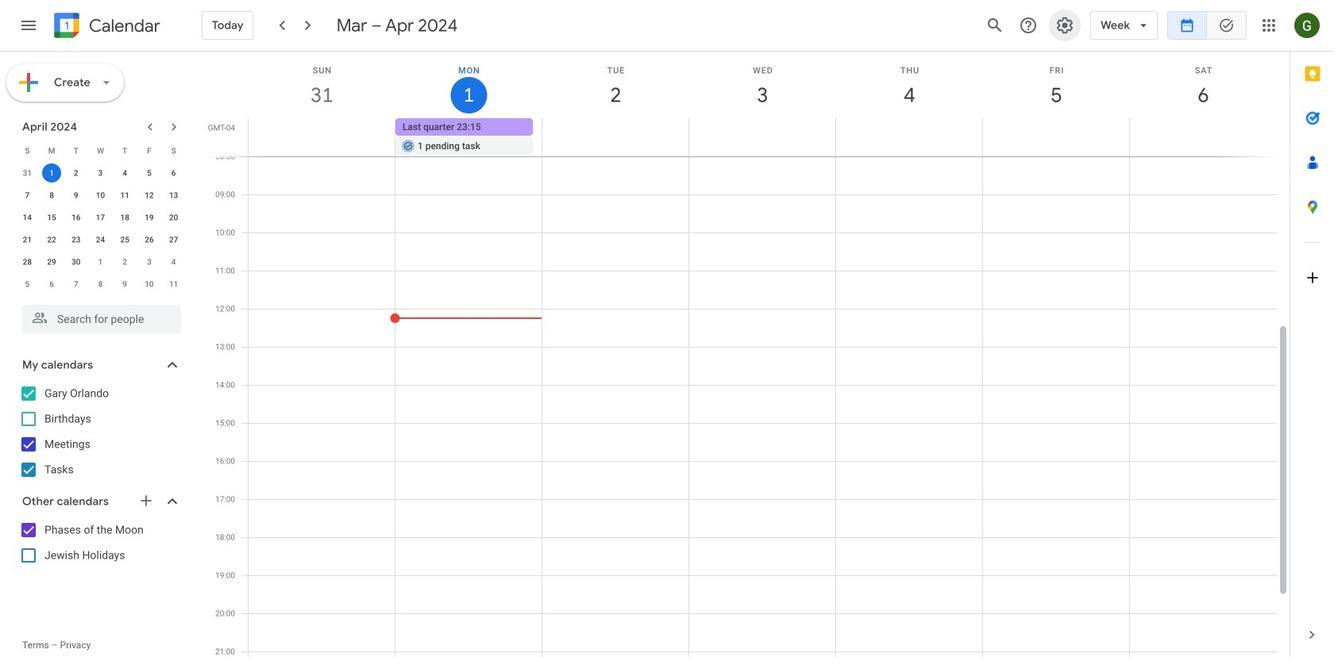 Task type: locate. For each thing, give the bounding box(es) containing it.
14 element
[[18, 208, 37, 227]]

may 8 element
[[91, 275, 110, 294]]

25 element
[[115, 230, 134, 250]]

tab list
[[1291, 52, 1335, 613]]

30 element
[[67, 253, 86, 272]]

27 element
[[164, 230, 183, 250]]

18 element
[[115, 208, 134, 227]]

my calendars list
[[3, 381, 197, 483]]

march 31 element
[[18, 164, 37, 183]]

2 element
[[67, 164, 86, 183]]

may 1 element
[[91, 253, 110, 272]]

19 element
[[140, 208, 159, 227]]

15 element
[[42, 208, 61, 227]]

may 3 element
[[140, 253, 159, 272]]

8 element
[[42, 186, 61, 205]]

24 element
[[91, 230, 110, 250]]

row
[[242, 118, 1290, 157], [15, 140, 186, 162], [15, 162, 186, 184], [15, 184, 186, 207], [15, 207, 186, 229], [15, 229, 186, 251], [15, 251, 186, 273], [15, 273, 186, 296]]

10 element
[[91, 186, 110, 205]]

1, today element
[[42, 164, 61, 183]]

may 5 element
[[18, 275, 37, 294]]

may 2 element
[[115, 253, 134, 272]]

20 element
[[164, 208, 183, 227]]

None search field
[[0, 299, 197, 334]]

grid
[[203, 52, 1290, 658]]

heading
[[86, 16, 160, 35]]

cell
[[249, 118, 396, 157], [396, 118, 543, 157], [543, 118, 689, 157], [689, 118, 836, 157], [836, 118, 983, 157], [983, 118, 1130, 157], [1130, 118, 1277, 157], [40, 162, 64, 184]]

row group
[[15, 162, 186, 296]]

16 element
[[67, 208, 86, 227]]

4 element
[[115, 164, 134, 183]]



Task type: describe. For each thing, give the bounding box(es) containing it.
may 4 element
[[164, 253, 183, 272]]

6 element
[[164, 164, 183, 183]]

settings menu image
[[1056, 16, 1075, 35]]

23 element
[[67, 230, 86, 250]]

26 element
[[140, 230, 159, 250]]

april 2024 grid
[[15, 140, 186, 296]]

heading inside 'calendar' element
[[86, 16, 160, 35]]

17 element
[[91, 208, 110, 227]]

may 11 element
[[164, 275, 183, 294]]

may 6 element
[[42, 275, 61, 294]]

may 9 element
[[115, 275, 134, 294]]

13 element
[[164, 186, 183, 205]]

28 element
[[18, 253, 37, 272]]

22 element
[[42, 230, 61, 250]]

5 element
[[140, 164, 159, 183]]

main drawer image
[[19, 16, 38, 35]]

21 element
[[18, 230, 37, 250]]

29 element
[[42, 253, 61, 272]]

3 element
[[91, 164, 110, 183]]

add other calendars image
[[138, 493, 154, 509]]

Search for people text field
[[32, 305, 172, 334]]

may 10 element
[[140, 275, 159, 294]]

12 element
[[140, 186, 159, 205]]

may 7 element
[[67, 275, 86, 294]]

cell inside april 2024 'grid'
[[40, 162, 64, 184]]

calendar element
[[51, 10, 160, 44]]

11 element
[[115, 186, 134, 205]]

9 element
[[67, 186, 86, 205]]

other calendars list
[[3, 518, 197, 569]]

7 element
[[18, 186, 37, 205]]



Task type: vqa. For each thing, say whether or not it's contained in the screenshot.
8 element
yes



